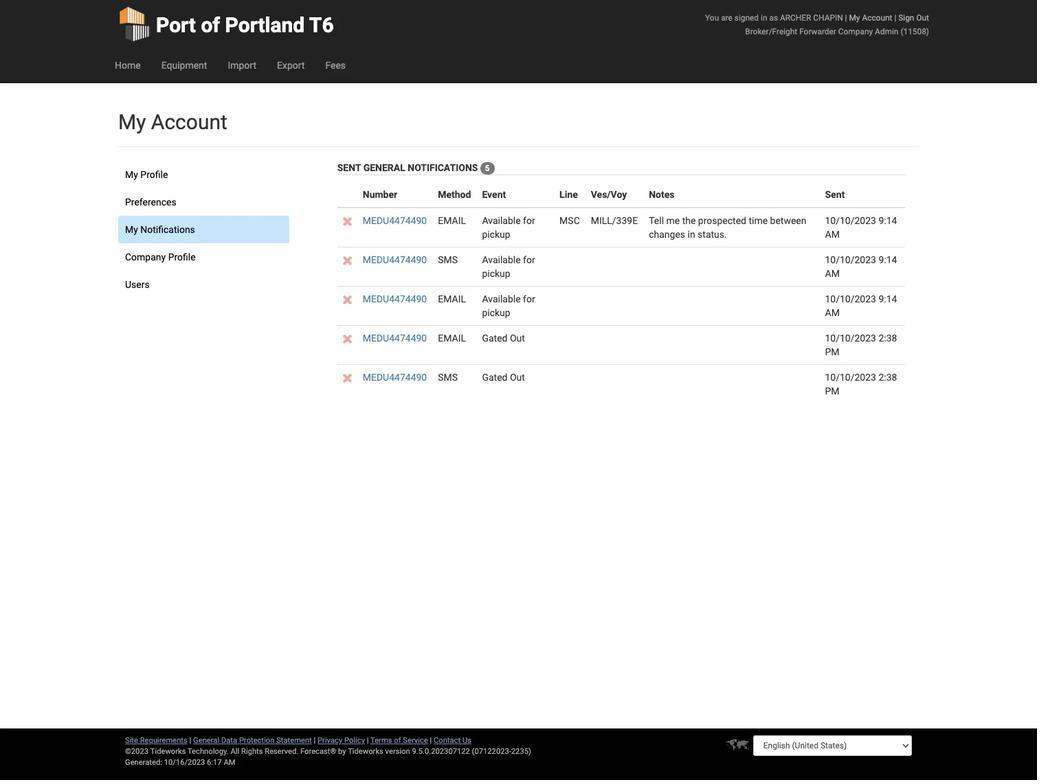 Task type: locate. For each thing, give the bounding box(es) containing it.
1 vertical spatial general
[[193, 736, 219, 745]]

0 horizontal spatial of
[[201, 13, 220, 37]]

0 vertical spatial available for pickup
[[482, 215, 535, 240]]

port of portland t6
[[156, 13, 334, 37]]

0 vertical spatial 10/10/2023 9:14 am
[[825, 215, 897, 240]]

3 for from the top
[[523, 294, 535, 305]]

2 gated from the top
[[482, 372, 508, 383]]

company down 'my account' link
[[839, 27, 873, 36]]

protection
[[239, 736, 275, 745]]

1 10/10/2023 9:14 am from the top
[[825, 215, 897, 240]]

0 vertical spatial of
[[201, 13, 220, 37]]

out
[[917, 13, 929, 23], [510, 333, 525, 344], [510, 372, 525, 383]]

my up my profile
[[118, 110, 146, 134]]

profile down my notifications
[[168, 252, 196, 263]]

0 vertical spatial account
[[862, 13, 893, 23]]

my for my notifications
[[125, 224, 138, 235]]

1 email from the top
[[438, 215, 466, 226]]

home button
[[104, 48, 151, 82]]

am
[[825, 229, 840, 240], [825, 268, 840, 279], [825, 307, 840, 318], [224, 758, 235, 767]]

0 vertical spatial email
[[438, 215, 466, 226]]

3 10/10/2023 from the top
[[825, 294, 876, 305]]

account down equipment
[[151, 110, 227, 134]]

1 vertical spatial pm
[[825, 386, 840, 397]]

export
[[277, 60, 305, 71]]

general up technology.
[[193, 736, 219, 745]]

0 vertical spatial click to delete image
[[343, 217, 352, 226]]

gated for email
[[482, 333, 508, 344]]

email for third medu4474490 link from the bottom of the page
[[438, 294, 466, 305]]

2 vertical spatial available
[[482, 294, 521, 305]]

3 9:14 from the top
[[879, 294, 897, 305]]

my down preferences
[[125, 224, 138, 235]]

1 vertical spatial available
[[482, 255, 521, 266]]

port of portland t6 link
[[118, 0, 334, 48]]

10/10/2023 2:38 pm for email
[[825, 333, 897, 358]]

1 for from the top
[[523, 215, 535, 226]]

in left the as
[[761, 13, 768, 23]]

2 vertical spatial 10/10/2023 9:14 am
[[825, 294, 897, 318]]

gated
[[482, 333, 508, 344], [482, 372, 508, 383]]

1 9:14 from the top
[[879, 215, 897, 226]]

medu4474490 for first medu4474490 link
[[363, 215, 427, 226]]

1 vertical spatial 10/10/2023 2:38 pm
[[825, 372, 897, 397]]

1 horizontal spatial general
[[363, 162, 405, 173]]

privacy
[[318, 736, 343, 745]]

10/10/2023 for third medu4474490 link from the bottom of the page
[[825, 294, 876, 305]]

1 2:38 from the top
[[879, 333, 897, 344]]

2 10/10/2023 2:38 pm from the top
[[825, 372, 897, 397]]

pickup
[[482, 229, 511, 240], [482, 268, 511, 279], [482, 307, 511, 318]]

pm
[[825, 347, 840, 358], [825, 386, 840, 397]]

site requirements | general data protection statement | privacy policy | terms of service | contact us ©2023 tideworks technology. all rights reserved. forecast® by tideworks version 9.5.0.202307122 (07122023-2235) generated: 10/16/2023 6:17 am
[[125, 736, 531, 767]]

9:14 for second medu4474490 link
[[879, 255, 897, 266]]

2 vertical spatial for
[[523, 294, 535, 305]]

0 vertical spatial notifications
[[408, 162, 478, 173]]

2 10/10/2023 9:14 am from the top
[[825, 255, 897, 279]]

by
[[338, 747, 346, 756]]

of
[[201, 13, 220, 37], [394, 736, 401, 745]]

1 horizontal spatial in
[[761, 13, 768, 23]]

number
[[363, 189, 397, 200]]

click to delete image
[[343, 217, 352, 226], [343, 256, 352, 265]]

0 vertical spatial profile
[[140, 169, 168, 180]]

0 vertical spatial pickup
[[482, 229, 511, 240]]

2 pm from the top
[[825, 386, 840, 397]]

my right 'chapin'
[[849, 13, 860, 23]]

changes
[[649, 229, 685, 240]]

5 medu4474490 link from the top
[[363, 372, 427, 383]]

1 vertical spatial sms
[[438, 372, 458, 383]]

5 medu4474490 from the top
[[363, 372, 427, 383]]

2 vertical spatial available for pickup
[[482, 294, 535, 318]]

0 horizontal spatial account
[[151, 110, 227, 134]]

10/10/2023 2:38 pm for sms
[[825, 372, 897, 397]]

1 vertical spatial 10/10/2023 9:14 am
[[825, 255, 897, 279]]

1 10/10/2023 from the top
[[825, 215, 876, 226]]

click to delete image for second medu4474490 link from the bottom of the page
[[343, 335, 352, 344]]

for for first medu4474490 link
[[523, 215, 535, 226]]

account
[[862, 13, 893, 23], [151, 110, 227, 134]]

signed
[[735, 13, 759, 23]]

available
[[482, 215, 521, 226], [482, 255, 521, 266], [482, 294, 521, 305]]

0 horizontal spatial general
[[193, 736, 219, 745]]

reserved.
[[265, 747, 299, 756]]

10/10/2023 9:14 am for click to delete image associated with email
[[825, 215, 897, 240]]

notifications up method
[[408, 162, 478, 173]]

profile
[[140, 169, 168, 180], [168, 252, 196, 263]]

10/10/2023 9:14 am
[[825, 215, 897, 240], [825, 255, 897, 279], [825, 294, 897, 318]]

2 medu4474490 from the top
[[363, 255, 427, 266]]

archer
[[780, 13, 811, 23]]

2 pickup from the top
[[482, 268, 511, 279]]

general inside sent general notifications 5
[[363, 162, 405, 173]]

2 available for pickup from the top
[[482, 255, 535, 279]]

9:14 for third medu4474490 link from the bottom of the page
[[879, 294, 897, 305]]

company profile
[[125, 252, 196, 263]]

1 horizontal spatial account
[[862, 13, 893, 23]]

in inside you are signed in as archer chapin | my account | sign out broker/freight forwarder company admin (11508)
[[761, 13, 768, 23]]

1 vertical spatial 9:14
[[879, 255, 897, 266]]

2 medu4474490 link from the top
[[363, 255, 427, 266]]

2 vertical spatial 9:14
[[879, 294, 897, 305]]

2 for from the top
[[523, 255, 535, 266]]

medu4474490 for third medu4474490 link from the bottom of the page
[[363, 294, 427, 305]]

gated out
[[482, 333, 525, 344], [482, 372, 525, 383]]

out inside you are signed in as archer chapin | my account | sign out broker/freight forwarder company admin (11508)
[[917, 13, 929, 23]]

1 vertical spatial in
[[688, 229, 695, 240]]

import button
[[218, 48, 267, 82]]

1 vertical spatial click to delete image
[[343, 335, 352, 344]]

of right port
[[201, 13, 220, 37]]

2235)
[[511, 747, 531, 756]]

1 gated out from the top
[[482, 333, 525, 344]]

| up 9.5.0.202307122
[[430, 736, 432, 745]]

|
[[845, 13, 847, 23], [895, 13, 897, 23], [189, 736, 191, 745], [314, 736, 316, 745], [367, 736, 369, 745], [430, 736, 432, 745]]

1 vertical spatial notifications
[[140, 224, 195, 235]]

0 vertical spatial in
[[761, 13, 768, 23]]

0 vertical spatial 9:14
[[879, 215, 897, 226]]

notifications up company profile
[[140, 224, 195, 235]]

9:14
[[879, 215, 897, 226], [879, 255, 897, 266], [879, 294, 897, 305]]

0 vertical spatial for
[[523, 215, 535, 226]]

equipment button
[[151, 48, 218, 82]]

2 email from the top
[[438, 294, 466, 305]]

0 vertical spatial sent
[[337, 162, 361, 173]]

3 email from the top
[[438, 333, 466, 344]]

1 horizontal spatial of
[[394, 736, 401, 745]]

0 vertical spatial company
[[839, 27, 873, 36]]

1 vertical spatial pickup
[[482, 268, 511, 279]]

10/10/2023
[[825, 215, 876, 226], [825, 255, 876, 266], [825, 294, 876, 305], [825, 333, 876, 344], [825, 372, 876, 383]]

medu4474490 for 5th medu4474490 link
[[363, 372, 427, 383]]

of up version
[[394, 736, 401, 745]]

account up "admin"
[[862, 13, 893, 23]]

1 pickup from the top
[[482, 229, 511, 240]]

for
[[523, 215, 535, 226], [523, 255, 535, 266], [523, 294, 535, 305]]

0 vertical spatial 2:38
[[879, 333, 897, 344]]

general inside site requirements | general data protection statement | privacy policy | terms of service | contact us ©2023 tideworks technology. all rights reserved. forecast® by tideworks version 9.5.0.202307122 (07122023-2235) generated: 10/16/2023 6:17 am
[[193, 736, 219, 745]]

©2023 tideworks
[[125, 747, 186, 756]]

sms
[[438, 255, 458, 266], [438, 372, 458, 383]]

1 vertical spatial 2:38
[[879, 372, 897, 383]]

4 medu4474490 from the top
[[363, 333, 427, 344]]

you are signed in as archer chapin | my account | sign out broker/freight forwarder company admin (11508)
[[705, 13, 929, 36]]

general up number
[[363, 162, 405, 173]]

my up preferences
[[125, 169, 138, 180]]

tideworks
[[348, 747, 383, 756]]

1 vertical spatial for
[[523, 255, 535, 266]]

0 horizontal spatial notifications
[[140, 224, 195, 235]]

line
[[560, 189, 578, 200]]

2 2:38 from the top
[[879, 372, 897, 383]]

1 horizontal spatial company
[[839, 27, 873, 36]]

1 vertical spatial of
[[394, 736, 401, 745]]

10/10/2023 for second medu4474490 link
[[825, 255, 876, 266]]

sent inside sent general notifications 5
[[337, 162, 361, 173]]

0 horizontal spatial sent
[[337, 162, 361, 173]]

1 vertical spatial gated
[[482, 372, 508, 383]]

0 vertical spatial out
[[917, 13, 929, 23]]

3 medu4474490 from the top
[[363, 294, 427, 305]]

2 9:14 from the top
[[879, 255, 897, 266]]

0 vertical spatial pm
[[825, 347, 840, 358]]

fees
[[325, 60, 346, 71]]

0 horizontal spatial in
[[688, 229, 695, 240]]

general
[[363, 162, 405, 173], [193, 736, 219, 745]]

4 10/10/2023 from the top
[[825, 333, 876, 344]]

2 click to delete image from the top
[[343, 335, 352, 344]]

2 vertical spatial email
[[438, 333, 466, 344]]

email
[[438, 215, 466, 226], [438, 294, 466, 305], [438, 333, 466, 344]]

sent general notifications 5
[[337, 162, 490, 173]]

0 vertical spatial sms
[[438, 255, 458, 266]]

profile for company profile
[[168, 252, 196, 263]]

in down the
[[688, 229, 695, 240]]

click to delete image
[[343, 296, 352, 305], [343, 335, 352, 344], [343, 374, 352, 383]]

1 vertical spatial gated out
[[482, 372, 525, 383]]

2 vertical spatial out
[[510, 372, 525, 383]]

1 available for pickup from the top
[[482, 215, 535, 240]]

2 click to delete image from the top
[[343, 256, 352, 265]]

for for third medu4474490 link from the bottom of the page
[[523, 294, 535, 305]]

company
[[839, 27, 873, 36], [125, 252, 166, 263]]

3 click to delete image from the top
[[343, 374, 352, 383]]

1 click to delete image from the top
[[343, 217, 352, 226]]

technology.
[[188, 747, 229, 756]]

1 sms from the top
[[438, 255, 458, 266]]

notifications
[[408, 162, 478, 173], [140, 224, 195, 235]]

2 10/10/2023 from the top
[[825, 255, 876, 266]]

for for second medu4474490 link
[[523, 255, 535, 266]]

0 horizontal spatial company
[[125, 252, 166, 263]]

1 gated from the top
[[482, 333, 508, 344]]

import
[[228, 60, 256, 71]]

forecast®
[[300, 747, 336, 756]]

0 vertical spatial gated out
[[482, 333, 525, 344]]

1 pm from the top
[[825, 347, 840, 358]]

6:17
[[207, 758, 222, 767]]

| right 'chapin'
[[845, 13, 847, 23]]

t6
[[309, 13, 334, 37]]

3 available for pickup from the top
[[482, 294, 535, 318]]

home
[[115, 60, 141, 71]]

medu4474490 for second medu4474490 link
[[363, 255, 427, 266]]

available for pickup
[[482, 215, 535, 240], [482, 255, 535, 279], [482, 294, 535, 318]]

profile for my profile
[[140, 169, 168, 180]]

sign out link
[[899, 13, 929, 23]]

10/10/2023 for second medu4474490 link from the bottom of the page
[[825, 333, 876, 344]]

my for my account
[[118, 110, 146, 134]]

2 vertical spatial click to delete image
[[343, 374, 352, 383]]

time
[[749, 215, 768, 226]]

1 vertical spatial out
[[510, 333, 525, 344]]

me
[[666, 215, 680, 226]]

1 horizontal spatial notifications
[[408, 162, 478, 173]]

portland
[[225, 13, 305, 37]]

(11508)
[[901, 27, 929, 36]]

company up the users in the top left of the page
[[125, 252, 166, 263]]

1 vertical spatial available for pickup
[[482, 255, 535, 279]]

2 vertical spatial pickup
[[482, 307, 511, 318]]

site requirements link
[[125, 736, 188, 745]]

0 vertical spatial click to delete image
[[343, 296, 352, 305]]

medu4474490
[[363, 215, 427, 226], [363, 255, 427, 266], [363, 294, 427, 305], [363, 333, 427, 344], [363, 372, 427, 383]]

mill/339e
[[591, 215, 638, 226]]

email for first medu4474490 link
[[438, 215, 466, 226]]

click to delete image for sms
[[343, 256, 352, 265]]

site
[[125, 736, 138, 745]]

click to delete image for third medu4474490 link from the bottom of the page
[[343, 296, 352, 305]]

out for email
[[510, 333, 525, 344]]

2:38 for email
[[879, 333, 897, 344]]

1 vertical spatial account
[[151, 110, 227, 134]]

1 vertical spatial company
[[125, 252, 166, 263]]

10/16/2023
[[164, 758, 205, 767]]

0 vertical spatial available
[[482, 215, 521, 226]]

1 vertical spatial click to delete image
[[343, 256, 352, 265]]

2 gated out from the top
[[482, 372, 525, 383]]

gated out for sms
[[482, 372, 525, 383]]

admin
[[875, 27, 899, 36]]

chapin
[[813, 13, 843, 23]]

1 10/10/2023 2:38 pm from the top
[[825, 333, 897, 358]]

event
[[482, 189, 506, 200]]

of inside site requirements | general data protection statement | privacy policy | terms of service | contact us ©2023 tideworks technology. all rights reserved. forecast® by tideworks version 9.5.0.202307122 (07122023-2235) generated: 10/16/2023 6:17 am
[[394, 736, 401, 745]]

1 click to delete image from the top
[[343, 296, 352, 305]]

1 vertical spatial profile
[[168, 252, 196, 263]]

1 vertical spatial sent
[[825, 189, 845, 200]]

2 sms from the top
[[438, 372, 458, 383]]

| up forecast®
[[314, 736, 316, 745]]

0 vertical spatial gated
[[482, 333, 508, 344]]

0 vertical spatial 10/10/2023 2:38 pm
[[825, 333, 897, 358]]

profile up preferences
[[140, 169, 168, 180]]

1 vertical spatial email
[[438, 294, 466, 305]]

0 vertical spatial general
[[363, 162, 405, 173]]

sent for sent general notifications 5
[[337, 162, 361, 173]]

1 horizontal spatial sent
[[825, 189, 845, 200]]

2:38
[[879, 333, 897, 344], [879, 372, 897, 383]]

1 medu4474490 from the top
[[363, 215, 427, 226]]

5 10/10/2023 from the top
[[825, 372, 876, 383]]



Task type: describe. For each thing, give the bounding box(es) containing it.
all
[[231, 747, 239, 756]]

generated:
[[125, 758, 162, 767]]

my notifications
[[125, 224, 195, 235]]

in inside tell me the prospected time between changes in status.
[[688, 229, 695, 240]]

| up tideworks
[[367, 736, 369, 745]]

company inside you are signed in as archer chapin | my account | sign out broker/freight forwarder company admin (11508)
[[839, 27, 873, 36]]

gated for sms
[[482, 372, 508, 383]]

3 10/10/2023 9:14 am from the top
[[825, 294, 897, 318]]

between
[[770, 215, 807, 226]]

equipment
[[161, 60, 207, 71]]

9.5.0.202307122
[[412, 747, 470, 756]]

service
[[403, 736, 428, 745]]

broker/freight
[[745, 27, 798, 36]]

policy
[[344, 736, 365, 745]]

fees button
[[315, 48, 356, 82]]

sms for gated out
[[438, 372, 458, 383]]

account inside you are signed in as archer chapin | my account | sign out broker/freight forwarder company admin (11508)
[[862, 13, 893, 23]]

| up technology.
[[189, 736, 191, 745]]

privacy policy link
[[318, 736, 365, 745]]

(07122023-
[[472, 747, 511, 756]]

3 pickup from the top
[[482, 307, 511, 318]]

method
[[438, 189, 471, 200]]

email for second medu4474490 link from the bottom of the page
[[438, 333, 466, 344]]

are
[[721, 13, 733, 23]]

am inside site requirements | general data protection statement | privacy policy | terms of service | contact us ©2023 tideworks technology. all rights reserved. forecast® by tideworks version 9.5.0.202307122 (07122023-2235) generated: 10/16/2023 6:17 am
[[224, 758, 235, 767]]

my account link
[[849, 13, 893, 23]]

3 medu4474490 link from the top
[[363, 294, 427, 305]]

click to delete image for 5th medu4474490 link
[[343, 374, 352, 383]]

rights
[[241, 747, 263, 756]]

2 available from the top
[[482, 255, 521, 266]]

3 available from the top
[[482, 294, 521, 305]]

1 medu4474490 link from the top
[[363, 215, 427, 226]]

terms of service link
[[371, 736, 428, 745]]

notifications inside sent general notifications 5
[[408, 162, 478, 173]]

you
[[705, 13, 719, 23]]

my account
[[118, 110, 227, 134]]

out for sms
[[510, 372, 525, 383]]

data
[[221, 736, 237, 745]]

version
[[385, 747, 410, 756]]

gated out for email
[[482, 333, 525, 344]]

statement
[[276, 736, 312, 745]]

1 available from the top
[[482, 215, 521, 226]]

users
[[125, 279, 150, 290]]

pm for sms
[[825, 386, 840, 397]]

sign
[[899, 13, 915, 23]]

contact us link
[[434, 736, 472, 745]]

prospected
[[698, 215, 747, 226]]

5
[[485, 164, 490, 173]]

export button
[[267, 48, 315, 82]]

notes
[[649, 189, 675, 200]]

terms
[[371, 736, 392, 745]]

forwarder
[[800, 27, 837, 36]]

10/10/2023 for 5th medu4474490 link
[[825, 372, 876, 383]]

my inside you are signed in as archer chapin | my account | sign out broker/freight forwarder company admin (11508)
[[849, 13, 860, 23]]

us
[[463, 736, 472, 745]]

as
[[770, 13, 778, 23]]

pm for email
[[825, 347, 840, 358]]

tell me the prospected time between changes in status.
[[649, 215, 807, 240]]

status.
[[698, 229, 727, 240]]

4 medu4474490 link from the top
[[363, 333, 427, 344]]

my profile
[[125, 169, 168, 180]]

9:14 for first medu4474490 link
[[879, 215, 897, 226]]

contact
[[434, 736, 461, 745]]

10/10/2023 for first medu4474490 link
[[825, 215, 876, 226]]

medu4474490 for second medu4474490 link from the bottom of the page
[[363, 333, 427, 344]]

10/10/2023 9:14 am for click to delete image associated with sms
[[825, 255, 897, 279]]

click to delete image for email
[[343, 217, 352, 226]]

preferences
[[125, 197, 176, 208]]

sent for sent
[[825, 189, 845, 200]]

| left sign
[[895, 13, 897, 23]]

2:38 for sms
[[879, 372, 897, 383]]

sms for available for pickup
[[438, 255, 458, 266]]

requirements
[[140, 736, 188, 745]]

port
[[156, 13, 196, 37]]

general data protection statement link
[[193, 736, 312, 745]]

msc
[[560, 215, 580, 226]]

my for my profile
[[125, 169, 138, 180]]

ves/voy
[[591, 189, 627, 200]]

the
[[682, 215, 696, 226]]

tell
[[649, 215, 664, 226]]



Task type: vqa. For each thing, say whether or not it's contained in the screenshot.


